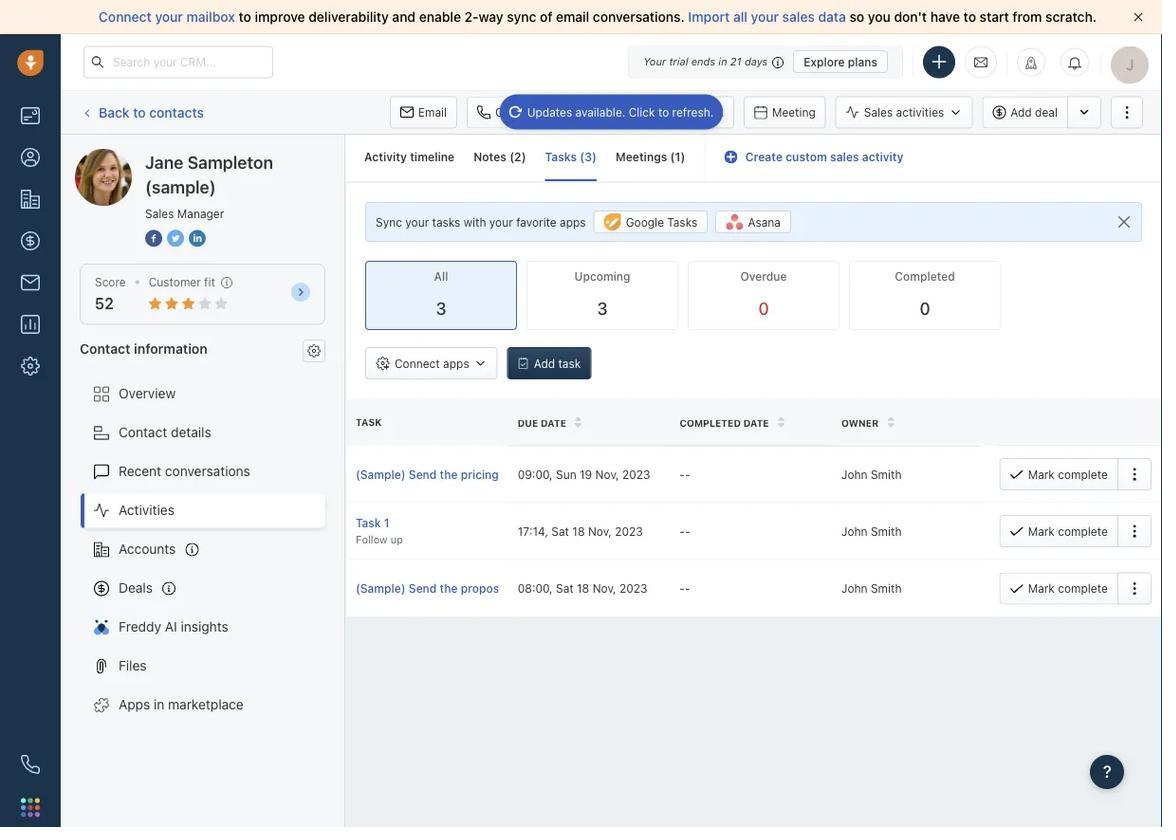 Task type: locate. For each thing, give the bounding box(es) containing it.
call
[[496, 106, 516, 119]]

notes ( 2 )
[[474, 150, 526, 164]]

18 right the document
[[577, 582, 590, 595]]

18 for 08:00,
[[577, 582, 590, 595]]

your left mailbox
[[155, 9, 183, 25]]

1 horizontal spatial completed
[[895, 270, 956, 283]]

2 date from the left
[[744, 418, 769, 428]]

0 vertical spatial mark complete
[[1029, 468, 1109, 481]]

0 vertical spatial 2023
[[623, 468, 651, 481]]

1 vertical spatial john
[[842, 525, 868, 538]]

1 vertical spatial 2023
[[615, 525, 643, 538]]

to
[[239, 9, 251, 25], [964, 9, 977, 25], [133, 104, 146, 120], [659, 105, 669, 119]]

1 horizontal spatial jane
[[145, 152, 184, 172]]

( for 2
[[510, 150, 515, 164]]

sales up facebook circled image
[[145, 207, 174, 220]]

1 mark complete from the top
[[1029, 468, 1109, 481]]

2 complete from the top
[[1059, 525, 1109, 538]]

notes
[[474, 150, 507, 164]]

connect apps button
[[365, 348, 498, 380], [365, 348, 498, 380]]

refresh.
[[673, 105, 714, 119]]

mark for 17:14, sat 18 nov, 2023
[[1029, 525, 1056, 538]]

0 vertical spatial 18
[[573, 525, 585, 538]]

0 for overdue
[[759, 299, 769, 319]]

to right back
[[133, 104, 146, 120]]

activities
[[119, 503, 175, 518]]

17:14, sat 18 nov, 2023
[[518, 525, 643, 538]]

0 vertical spatial contact
[[80, 341, 131, 356]]

tasks right 2
[[545, 150, 577, 164]]

1 vertical spatial john smith
[[842, 525, 902, 538]]

task button
[[671, 96, 735, 129]]

1 horizontal spatial )
[[592, 150, 597, 164]]

2 john smith from the top
[[842, 525, 902, 538]]

apps right favorite
[[560, 216, 586, 229]]

1 vertical spatial sat
[[556, 582, 574, 595]]

0 vertical spatial (sample)
[[356, 468, 406, 481]]

mark for 08:00, sat 18 nov, 2023
[[1029, 582, 1056, 595]]

sat right 08:00,
[[556, 582, 574, 595]]

2 vertical spatial mark
[[1029, 582, 1056, 595]]

asana button
[[716, 211, 792, 234]]

0 vertical spatial completed
[[895, 270, 956, 283]]

0 vertical spatial the
[[440, 468, 458, 481]]

0 vertical spatial mark
[[1029, 468, 1056, 481]]

the left the proposal
[[440, 582, 458, 595]]

the left pricing
[[440, 468, 458, 481]]

pricing
[[461, 468, 499, 481]]

1 vertical spatial smith
[[871, 525, 902, 538]]

to right click
[[659, 105, 669, 119]]

information
[[134, 341, 208, 356]]

0 horizontal spatial connect
[[99, 9, 152, 25]]

1 vertical spatial completed
[[680, 418, 741, 428]]

1 vertical spatial send
[[409, 582, 437, 595]]

0 vertical spatial connect
[[99, 9, 152, 25]]

1 vertical spatial (sample)
[[145, 177, 216, 197]]

2 vertical spatial smith
[[871, 582, 902, 595]]

nov,
[[596, 468, 619, 481], [588, 525, 612, 538], [593, 582, 617, 595]]

2 (sample) from the top
[[356, 582, 406, 595]]

2 mark from the top
[[1029, 525, 1056, 538]]

mark complete
[[1029, 468, 1109, 481], [1029, 525, 1109, 538], [1029, 582, 1109, 595]]

ai
[[165, 619, 177, 635]]

1 vertical spatial nov,
[[588, 525, 612, 538]]

09:00, sun 19 nov, 2023
[[518, 468, 651, 481]]

you
[[868, 9, 891, 25]]

2023 right '19'
[[623, 468, 651, 481]]

0 horizontal spatial 1
[[384, 516, 390, 530]]

1 horizontal spatial (
[[580, 150, 585, 164]]

0 vertical spatial john smith
[[842, 468, 902, 481]]

( for 1
[[671, 150, 675, 164]]

1 vertical spatial sales
[[831, 150, 860, 164]]

task inside task 1 follow up
[[356, 516, 381, 530]]

smith for 17:14, sat 18 nov, 2023
[[871, 525, 902, 538]]

2 vertical spatial nov,
[[593, 582, 617, 595]]

2 ) from the left
[[592, 150, 597, 164]]

explore plans link
[[794, 50, 888, 73]]

1 right the meetings at the right top
[[675, 150, 681, 164]]

jane down contacts
[[145, 152, 184, 172]]

in right apps
[[154, 697, 165, 713]]

2 smith from the top
[[871, 525, 902, 538]]

completed for completed date
[[680, 418, 741, 428]]

2 vertical spatial mark complete
[[1029, 582, 1109, 595]]

sales activities button
[[836, 96, 983, 129], [836, 96, 973, 129]]

linkedin circled image
[[189, 228, 206, 248]]

mark
[[1029, 468, 1056, 481], [1029, 525, 1056, 538], [1029, 582, 1056, 595]]

back to contacts link
[[80, 98, 205, 127]]

1 mark complete button from the top
[[1000, 459, 1118, 491]]

follow
[[356, 534, 388, 546]]

0 horizontal spatial (
[[510, 150, 515, 164]]

score
[[95, 276, 126, 289]]

1 horizontal spatial sales
[[864, 106, 893, 119]]

connect down all
[[395, 357, 440, 370]]

0 horizontal spatial 3
[[436, 299, 447, 319]]

(sample) up task 1 follow up
[[356, 468, 406, 481]]

nov, down 17:14, sat 18 nov, 2023
[[593, 582, 617, 595]]

email button
[[390, 96, 458, 129]]

explore plans
[[804, 55, 878, 68]]

(sample)
[[215, 149, 269, 164], [145, 177, 216, 197]]

3 ) from the left
[[681, 150, 686, 164]]

0 vertical spatial sales
[[783, 9, 815, 25]]

sales for sales activities
[[864, 106, 893, 119]]

1 vertical spatial complete
[[1059, 525, 1109, 538]]

1 vertical spatial add
[[534, 357, 555, 370]]

0 vertical spatial mark complete button
[[1000, 459, 1118, 491]]

freddy ai insights
[[119, 619, 229, 635]]

completed for completed
[[895, 270, 956, 283]]

( for 3
[[580, 150, 585, 164]]

sales left activities
[[864, 106, 893, 119]]

1 vertical spatial in
[[154, 697, 165, 713]]

1 vertical spatial (sample)
[[356, 582, 406, 595]]

3 smith from the top
[[871, 582, 902, 595]]

0 vertical spatial smith
[[871, 468, 902, 481]]

nov, down '19'
[[588, 525, 612, 538]]

your right all at the right of page
[[751, 9, 779, 25]]

2 john from the top
[[842, 525, 868, 538]]

manager
[[177, 207, 224, 220]]

the
[[440, 468, 458, 481], [440, 582, 458, 595]]

to right mailbox
[[239, 9, 251, 25]]

) right notes
[[522, 150, 526, 164]]

2 horizontal spatial (
[[671, 150, 675, 164]]

1 horizontal spatial date
[[744, 418, 769, 428]]

0 vertical spatial sat
[[552, 525, 569, 538]]

18 right 17:14,
[[573, 525, 585, 538]]

(sample) send the proposal document
[[356, 582, 567, 595]]

1 vertical spatial apps
[[443, 357, 470, 370]]

send left the proposal
[[409, 582, 437, 595]]

0 vertical spatial sales
[[864, 106, 893, 119]]

send up 'task 1' link at the bottom of the page
[[409, 468, 437, 481]]

1 send from the top
[[409, 468, 437, 481]]

0 horizontal spatial 0
[[759, 299, 769, 319]]

contact up recent
[[119, 425, 167, 440]]

1 john smith from the top
[[842, 468, 902, 481]]

1 0 from the left
[[759, 299, 769, 319]]

2 mark complete from the top
[[1029, 525, 1109, 538]]

1 mark from the top
[[1029, 468, 1056, 481]]

1 vertical spatial mark
[[1029, 525, 1056, 538]]

0 horizontal spatial sales
[[145, 207, 174, 220]]

2 vertical spatial mark complete button
[[1000, 573, 1118, 605]]

3 mark complete button from the top
[[1000, 573, 1118, 605]]

with
[[464, 216, 486, 229]]

0 horizontal spatial tasks
[[545, 150, 577, 164]]

0 vertical spatial send
[[409, 468, 437, 481]]

sampleton
[[146, 149, 211, 164], [188, 152, 273, 172]]

0 vertical spatial tasks
[[545, 150, 577, 164]]

jane sampleton (sample) up manager
[[145, 152, 273, 197]]

(sample) down follow
[[356, 582, 406, 595]]

task 1 follow up
[[356, 516, 403, 546]]

2 ( from the left
[[580, 150, 585, 164]]

contact information
[[80, 341, 208, 356]]

1 vertical spatial mark complete button
[[1000, 516, 1118, 548]]

2 horizontal spatial )
[[681, 150, 686, 164]]

add left the deal
[[1011, 106, 1032, 119]]

john
[[842, 468, 868, 481], [842, 525, 868, 538], [842, 582, 868, 595]]

apps down all
[[443, 357, 470, 370]]

scratch.
[[1046, 9, 1097, 25]]

add deal button
[[983, 96, 1068, 129]]

2 vertical spatial task
[[356, 516, 381, 530]]

meeting
[[773, 106, 816, 119]]

connect your mailbox link
[[99, 9, 239, 25]]

google tasks
[[626, 216, 698, 229]]

1 vertical spatial sales
[[145, 207, 174, 220]]

0 horizontal spatial add
[[534, 357, 555, 370]]

1 horizontal spatial add
[[1011, 106, 1032, 119]]

3 john from the top
[[842, 582, 868, 595]]

add task
[[534, 357, 581, 370]]

0 vertical spatial john
[[842, 468, 868, 481]]

1 up follow
[[384, 516, 390, 530]]

08:00, sat 18 nov, 2023
[[518, 582, 648, 595]]

contact for contact details
[[119, 425, 167, 440]]

1 ( from the left
[[510, 150, 515, 164]]

send for pricing
[[409, 468, 437, 481]]

0 vertical spatial in
[[719, 56, 728, 68]]

0 horizontal spatial sales
[[783, 9, 815, 25]]

task up follow
[[356, 516, 381, 530]]

) right the meetings at the right top
[[681, 150, 686, 164]]

2 the from the top
[[440, 582, 458, 595]]

sms button
[[567, 96, 629, 129]]

1 vertical spatial contact
[[119, 425, 167, 440]]

add
[[1011, 106, 1032, 119], [534, 357, 555, 370]]

insights
[[181, 619, 229, 635]]

2-
[[465, 9, 479, 25]]

tasks right "google"
[[668, 216, 698, 229]]

click
[[629, 105, 655, 119]]

task down 'your trial ends in 21 days'
[[700, 106, 724, 119]]

due date
[[518, 418, 567, 428]]

0 horizontal spatial )
[[522, 150, 526, 164]]

(
[[510, 150, 515, 164], [580, 150, 585, 164], [671, 150, 675, 164]]

3 ( from the left
[[671, 150, 675, 164]]

jane
[[113, 149, 142, 164], [145, 152, 184, 172]]

in left 21
[[719, 56, 728, 68]]

in
[[719, 56, 728, 68], [154, 697, 165, 713]]

2 mark complete button from the top
[[1000, 516, 1118, 548]]

0 horizontal spatial apps
[[443, 357, 470, 370]]

3 john smith from the top
[[842, 582, 902, 595]]

0 vertical spatial complete
[[1059, 468, 1109, 481]]

( right the meetings at the right top
[[671, 150, 675, 164]]

2 vertical spatial john smith
[[842, 582, 902, 595]]

3 complete from the top
[[1059, 582, 1109, 595]]

1 (sample) from the top
[[356, 468, 406, 481]]

mark complete button for 08:00, sat 18 nov, 2023
[[1000, 573, 1118, 605]]

tasks inside button
[[668, 216, 698, 229]]

plans
[[848, 55, 878, 68]]

3 mark complete from the top
[[1029, 582, 1109, 595]]

create custom sales activity
[[746, 150, 904, 164]]

(sample) inside jane sampleton (sample)
[[145, 177, 216, 197]]

email
[[418, 106, 447, 119]]

mark complete button for 17:14, sat 18 nov, 2023
[[1000, 516, 1118, 548]]

1 the from the top
[[440, 468, 458, 481]]

1 horizontal spatial sales
[[831, 150, 860, 164]]

back to contacts
[[99, 104, 204, 120]]

18 for 17:14,
[[573, 525, 585, 538]]

connect
[[99, 9, 152, 25], [395, 357, 440, 370]]

sat for 17:14,
[[552, 525, 569, 538]]

3 down upcoming
[[597, 299, 608, 319]]

1 smith from the top
[[871, 468, 902, 481]]

0 horizontal spatial in
[[154, 697, 165, 713]]

1 john from the top
[[842, 468, 868, 481]]

1 vertical spatial 1
[[384, 516, 390, 530]]

deals
[[119, 580, 153, 596]]

add for add deal
[[1011, 106, 1032, 119]]

3 mark from the top
[[1029, 582, 1056, 595]]

( right notes
[[510, 150, 515, 164]]

contact for contact information
[[80, 341, 131, 356]]

facebook circled image
[[145, 228, 162, 248]]

email
[[556, 9, 590, 25]]

1 horizontal spatial 1
[[675, 150, 681, 164]]

sync
[[507, 9, 537, 25]]

1 horizontal spatial apps
[[560, 216, 586, 229]]

jane down back
[[113, 149, 142, 164]]

3 down 'sms' button
[[585, 150, 592, 164]]

sales
[[783, 9, 815, 25], [831, 150, 860, 164]]

way
[[479, 9, 504, 25]]

timeline
[[410, 150, 455, 164]]

sales left data
[[783, 9, 815, 25]]

2 send from the top
[[409, 582, 437, 595]]

0 horizontal spatial date
[[541, 418, 567, 428]]

meetings ( 1 )
[[616, 150, 686, 164]]

1 vertical spatial tasks
[[668, 216, 698, 229]]

freddy
[[119, 619, 161, 635]]

contact
[[80, 341, 131, 356], [119, 425, 167, 440]]

your right sync
[[406, 216, 429, 229]]

0 vertical spatial nov,
[[596, 468, 619, 481]]

contact down 52 at top left
[[80, 341, 131, 356]]

mark complete button
[[1000, 459, 1118, 491], [1000, 516, 1118, 548], [1000, 573, 1118, 605]]

1 complete from the top
[[1059, 468, 1109, 481]]

2 vertical spatial john
[[842, 582, 868, 595]]

recent
[[119, 464, 161, 479]]

phone element
[[11, 746, 49, 784]]

1 vertical spatial connect
[[395, 357, 440, 370]]

0 horizontal spatial completed
[[680, 418, 741, 428]]

customer fit
[[149, 276, 215, 289]]

sampleton down contacts
[[146, 149, 211, 164]]

enable
[[419, 9, 461, 25]]

overdue
[[741, 270, 787, 283]]

task up (sample) send the pricing quote link
[[356, 417, 382, 428]]

1 date from the left
[[541, 418, 567, 428]]

jane sampleton (sample) down contacts
[[113, 149, 269, 164]]

sales left activity
[[831, 150, 860, 164]]

connect for connect your mailbox to improve deliverability and enable 2-way sync of email conversations. import all your sales data so you don't have to start from scratch.
[[99, 9, 152, 25]]

contacts
[[149, 104, 204, 120]]

1 vertical spatial 18
[[577, 582, 590, 595]]

updates available. click to refresh. link
[[500, 94, 724, 130]]

to left start
[[964, 9, 977, 25]]

connect for connect apps
[[395, 357, 440, 370]]

1 vertical spatial the
[[440, 582, 458, 595]]

upcoming
[[575, 270, 631, 283]]

(sample) up manager
[[215, 149, 269, 164]]

1 horizontal spatial in
[[719, 56, 728, 68]]

2023 down 09:00, sun 19 nov, 2023 on the bottom of the page
[[615, 525, 643, 538]]

task
[[559, 357, 581, 370]]

sat right 17:14,
[[552, 525, 569, 538]]

meetings
[[616, 150, 668, 164]]

(sample) up sales manager at the left top of page
[[145, 177, 216, 197]]

add left task
[[534, 357, 555, 370]]

1 ) from the left
[[522, 150, 526, 164]]

1 horizontal spatial 0
[[920, 299, 931, 319]]

0 vertical spatial apps
[[560, 216, 586, 229]]

(sample)
[[356, 468, 406, 481], [356, 582, 406, 595]]

) down 'sms' button
[[592, 150, 597, 164]]

the for proposal
[[440, 582, 458, 595]]

0 vertical spatial add
[[1011, 106, 1032, 119]]

2 vertical spatial 2023
[[620, 582, 648, 595]]

add inside button
[[1011, 106, 1032, 119]]

add inside "button"
[[534, 357, 555, 370]]

nov, for 09:00, sun 19 nov, 2023
[[596, 468, 619, 481]]

( down 'sms' button
[[580, 150, 585, 164]]

2 horizontal spatial 3
[[597, 299, 608, 319]]

2 0 from the left
[[920, 299, 931, 319]]

details
[[171, 425, 211, 440]]

2 vertical spatial complete
[[1059, 582, 1109, 595]]

) for notes ( 2 )
[[522, 150, 526, 164]]

connect up search your crm... text box
[[99, 9, 152, 25]]

1 horizontal spatial tasks
[[668, 216, 698, 229]]

1 horizontal spatial connect
[[395, 357, 440, 370]]

quote
[[502, 468, 534, 481]]

1 vertical spatial mark complete
[[1029, 525, 1109, 538]]

your
[[155, 9, 183, 25], [751, 9, 779, 25], [406, 216, 429, 229], [490, 216, 513, 229]]

3 down all
[[436, 299, 447, 319]]

2023 down 17:14, sat 18 nov, 2023
[[620, 582, 648, 595]]

sampleton up manager
[[188, 152, 273, 172]]

0 vertical spatial task
[[700, 106, 724, 119]]

nov, right '19'
[[596, 468, 619, 481]]



Task type: describe. For each thing, give the bounding box(es) containing it.
so
[[850, 9, 865, 25]]

add deal
[[1011, 106, 1058, 119]]

send for proposal
[[409, 582, 437, 595]]

import all your sales data link
[[689, 9, 850, 25]]

up
[[391, 534, 403, 546]]

all
[[434, 270, 448, 283]]

john smith for 09:00, sun 19 nov, 2023
[[842, 468, 902, 481]]

the for pricing
[[440, 468, 458, 481]]

files
[[119, 658, 147, 674]]

meeting button
[[744, 96, 826, 129]]

improve
[[255, 9, 305, 25]]

data
[[819, 9, 847, 25]]

complete for 08:00, sat 18 nov, 2023
[[1059, 582, 1109, 595]]

add for add task
[[534, 357, 555, 370]]

sales for sales manager
[[145, 207, 174, 220]]

back
[[99, 104, 130, 120]]

2023 for 08:00, sat 18 nov, 2023
[[620, 582, 648, 595]]

3 for all
[[436, 299, 447, 319]]

apps
[[119, 697, 150, 713]]

explore
[[804, 55, 845, 68]]

) for meetings ( 1 )
[[681, 150, 686, 164]]

call link
[[467, 96, 525, 129]]

trial
[[670, 56, 689, 68]]

import
[[689, 9, 730, 25]]

jane inside jane sampleton (sample)
[[145, 152, 184, 172]]

0 vertical spatial 1
[[675, 150, 681, 164]]

date for due date
[[541, 418, 567, 428]]

from
[[1013, 9, 1043, 25]]

create custom sales activity link
[[725, 150, 904, 164]]

52 button
[[95, 295, 114, 313]]

sms
[[595, 106, 620, 119]]

complete for 17:14, sat 18 nov, 2023
[[1059, 525, 1109, 538]]

2023 for 17:14, sat 18 nov, 2023
[[615, 525, 643, 538]]

close image
[[1134, 12, 1144, 22]]

nov, for 17:14, sat 18 nov, 2023
[[588, 525, 612, 538]]

sat for 08:00,
[[556, 582, 574, 595]]

phone image
[[21, 756, 40, 775]]

(sample) send the pricing quote
[[356, 468, 534, 481]]

2023 for 09:00, sun 19 nov, 2023
[[623, 468, 651, 481]]

) for tasks ( 3 )
[[592, 150, 597, 164]]

ends
[[692, 56, 716, 68]]

activities
[[897, 106, 945, 119]]

owner
[[842, 418, 879, 428]]

all
[[734, 9, 748, 25]]

0 horizontal spatial jane
[[113, 149, 142, 164]]

connect apps
[[395, 357, 470, 370]]

john smith for 17:14, sat 18 nov, 2023
[[842, 525, 902, 538]]

Search your CRM... text field
[[84, 46, 273, 78]]

completed date
[[680, 418, 769, 428]]

favorite
[[516, 216, 557, 229]]

(sample) send the proposal document link
[[356, 580, 567, 597]]

contact details
[[119, 425, 211, 440]]

1 inside task 1 follow up
[[384, 516, 390, 530]]

of
[[540, 9, 553, 25]]

52
[[95, 295, 114, 313]]

tasks ( 3 )
[[545, 150, 597, 164]]

smith for 08:00, sat 18 nov, 2023
[[871, 582, 902, 595]]

1 horizontal spatial 3
[[585, 150, 592, 164]]

deliverability
[[309, 9, 389, 25]]

3 for upcoming
[[597, 299, 608, 319]]

freshworks switcher image
[[21, 799, 40, 818]]

twitter circled image
[[167, 228, 184, 248]]

updates
[[527, 105, 573, 119]]

1 vertical spatial task
[[356, 417, 382, 428]]

score 52
[[95, 276, 126, 313]]

available.
[[576, 105, 626, 119]]

don't
[[895, 9, 927, 25]]

tasks
[[432, 216, 461, 229]]

0 vertical spatial (sample)
[[215, 149, 269, 164]]

(sample) send the pricing quote link
[[356, 466, 534, 483]]

sampleton inside jane sampleton (sample)
[[188, 152, 273, 172]]

john for 17:14, sat 18 nov, 2023
[[842, 525, 868, 538]]

your right with
[[490, 216, 513, 229]]

(sample) for (sample) send the proposal document
[[356, 582, 406, 595]]

task 1 link
[[356, 515, 499, 532]]

sync
[[376, 216, 402, 229]]

(sample) for (sample) send the pricing quote
[[356, 468, 406, 481]]

activity
[[863, 150, 904, 164]]

recent conversations
[[119, 464, 250, 479]]

days
[[745, 56, 768, 68]]

task inside button
[[700, 106, 724, 119]]

mark for 09:00, sun 19 nov, 2023
[[1029, 468, 1056, 481]]

john for 08:00, sat 18 nov, 2023
[[842, 582, 868, 595]]

your
[[644, 56, 667, 68]]

proposal
[[461, 582, 509, 595]]

mark complete button for 09:00, sun 19 nov, 2023
[[1000, 459, 1118, 491]]

mark complete for 17:14, sat 18 nov, 2023
[[1029, 525, 1109, 538]]

call button
[[467, 96, 525, 129]]

smith for 09:00, sun 19 nov, 2023
[[871, 468, 902, 481]]

john for 09:00, sun 19 nov, 2023
[[842, 468, 868, 481]]

sales activities
[[864, 106, 945, 119]]

updates available. click to refresh.
[[527, 105, 714, 119]]

conversations.
[[593, 9, 685, 25]]

fit
[[204, 276, 215, 289]]

asana
[[748, 216, 781, 229]]

nov, for 08:00, sat 18 nov, 2023
[[593, 582, 617, 595]]

0 for completed
[[920, 299, 931, 319]]

start
[[980, 9, 1010, 25]]

activity timeline
[[364, 150, 455, 164]]

google tasks button
[[594, 211, 708, 234]]

2
[[515, 150, 522, 164]]

overview
[[119, 386, 176, 402]]

mng settings image
[[308, 344, 321, 358]]

create
[[746, 150, 783, 164]]

mark complete for 09:00, sun 19 nov, 2023
[[1029, 468, 1109, 481]]

and
[[392, 9, 416, 25]]

email image
[[975, 54, 988, 70]]

sun
[[556, 468, 577, 481]]

your trial ends in 21 days
[[644, 56, 768, 68]]

date for completed date
[[744, 418, 769, 428]]

conversations
[[165, 464, 250, 479]]

john smith for 08:00, sat 18 nov, 2023
[[842, 582, 902, 595]]

marketplace
[[168, 697, 244, 713]]

complete for 09:00, sun 19 nov, 2023
[[1059, 468, 1109, 481]]

mark complete for 08:00, sat 18 nov, 2023
[[1029, 582, 1109, 595]]

add task button
[[507, 348, 592, 380]]



Task type: vqa. For each thing, say whether or not it's contained in the screenshot.


